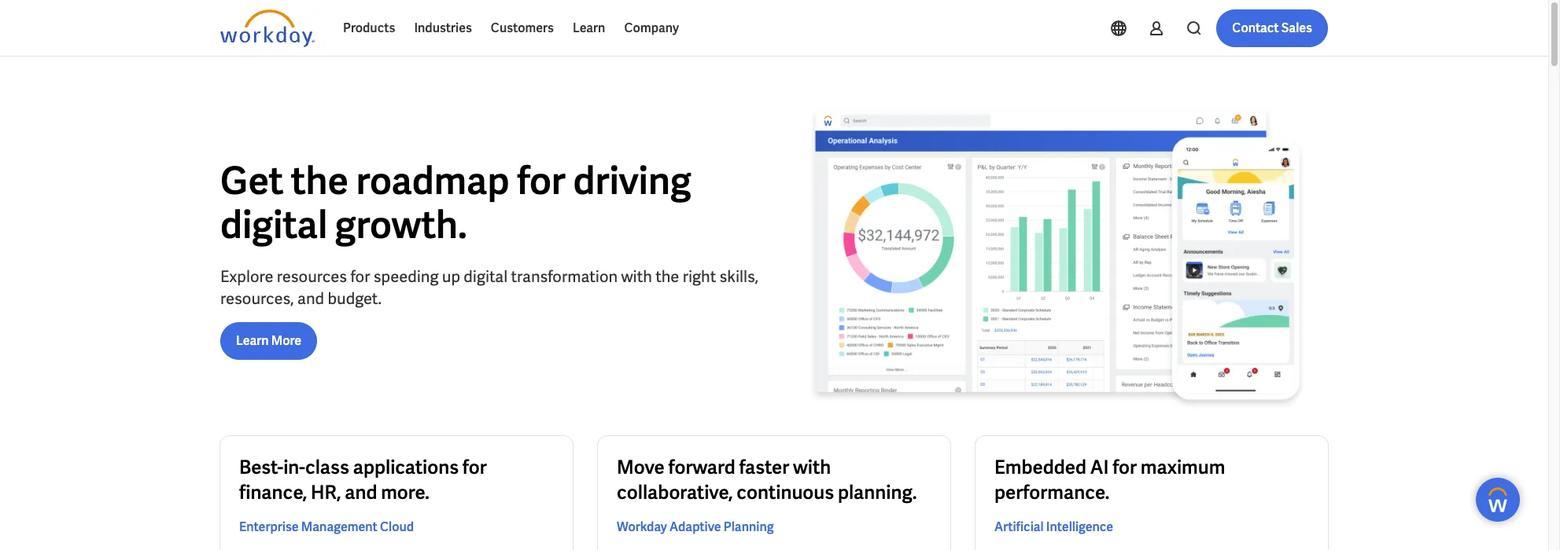 Task type: locate. For each thing, give the bounding box(es) containing it.
0 horizontal spatial learn
[[236, 333, 269, 349]]

1 horizontal spatial digital
[[464, 266, 508, 287]]

more.
[[381, 481, 430, 505]]

learn button
[[563, 9, 615, 47]]

1 vertical spatial learn
[[236, 333, 269, 349]]

growth.
[[335, 200, 467, 249]]

products button
[[334, 9, 405, 47]]

roadmap
[[356, 156, 510, 205]]

learn left company
[[573, 20, 606, 36]]

digital for transformation
[[464, 266, 508, 287]]

digital up explore
[[220, 200, 328, 249]]

0 horizontal spatial the
[[291, 156, 349, 205]]

right
[[683, 266, 716, 287]]

learn more link
[[220, 322, 317, 360]]

products
[[343, 20, 395, 36]]

for
[[517, 156, 566, 205], [351, 266, 370, 287], [463, 456, 487, 480], [1113, 456, 1137, 480]]

for inside "embedded ai for maximum performance."
[[1113, 456, 1137, 480]]

0 vertical spatial learn
[[573, 20, 606, 36]]

the
[[291, 156, 349, 205], [656, 266, 680, 287]]

for inside best-in-class applications for finance, hr, and more.
[[463, 456, 487, 480]]

workday adaptive planning link
[[617, 519, 774, 538]]

faster
[[739, 456, 790, 480]]

learn inside learn more link
[[236, 333, 269, 349]]

and down resources on the left of the page
[[298, 289, 324, 309]]

applications
[[353, 456, 459, 480]]

1 horizontal spatial learn
[[573, 20, 606, 36]]

forward
[[669, 456, 736, 480]]

embedded
[[995, 456, 1087, 480]]

digital for growth.
[[220, 200, 328, 249]]

get
[[220, 156, 284, 205]]

learn left more
[[236, 333, 269, 349]]

class
[[305, 456, 349, 480]]

the left right
[[656, 266, 680, 287]]

and
[[298, 289, 324, 309], [345, 481, 377, 505]]

digital
[[220, 200, 328, 249], [464, 266, 508, 287]]

for inside explore resources for speeding up digital transformation with the right skills, resources, and budget.
[[351, 266, 370, 287]]

0 horizontal spatial and
[[298, 289, 324, 309]]

0 horizontal spatial digital
[[220, 200, 328, 249]]

the right get
[[291, 156, 349, 205]]

continuous
[[737, 481, 834, 505]]

1 vertical spatial with
[[793, 456, 831, 480]]

and right hr,
[[345, 481, 377, 505]]

digital inside explore resources for speeding up digital transformation with the right skills, resources, and budget.
[[464, 266, 508, 287]]

for inside get the roadmap for driving digital growth.
[[517, 156, 566, 205]]

with up the continuous
[[793, 456, 831, 480]]

contact
[[1233, 20, 1279, 36]]

workday adaptive planning
[[617, 520, 774, 536]]

1 horizontal spatial the
[[656, 266, 680, 287]]

best-
[[239, 456, 283, 480]]

intelligence
[[1047, 520, 1114, 536]]

move
[[617, 456, 665, 480]]

workday
[[617, 520, 667, 536]]

learn
[[573, 20, 606, 36], [236, 333, 269, 349]]

learn more
[[236, 333, 302, 349]]

and inside best-in-class applications for finance, hr, and more.
[[345, 481, 377, 505]]

learn inside learn dropdown button
[[573, 20, 606, 36]]

1 vertical spatial the
[[656, 266, 680, 287]]

with
[[621, 266, 652, 287], [793, 456, 831, 480]]

1 vertical spatial digital
[[464, 266, 508, 287]]

resources
[[277, 266, 347, 287]]

learn for learn
[[573, 20, 606, 36]]

0 horizontal spatial with
[[621, 266, 652, 287]]

customers button
[[482, 9, 563, 47]]

management
[[301, 520, 378, 536]]

digital right up
[[464, 266, 508, 287]]

finance,
[[239, 481, 307, 505]]

learn for learn more
[[236, 333, 269, 349]]

digital inside get the roadmap for driving digital growth.
[[220, 200, 328, 249]]

industries button
[[405, 9, 482, 47]]

move forward faster with collaborative, continuous planning.
[[617, 456, 917, 505]]

best-in-class applications for finance, hr, and more.
[[239, 456, 487, 505]]

0 vertical spatial with
[[621, 266, 652, 287]]

and inside explore resources for speeding up digital transformation with the right skills, resources, and budget.
[[298, 289, 324, 309]]

0 vertical spatial and
[[298, 289, 324, 309]]

with left right
[[621, 266, 652, 287]]

explore resources for speeding up digital transformation with the right skills, resources, and budget.
[[220, 266, 759, 309]]

desktop view of financial management operational analysis dashboard showing operating expenses by cost center and mobile view of human capital management home screen showing suggested tasks and announcements. image
[[787, 107, 1329, 412]]

1 vertical spatial and
[[345, 481, 377, 505]]

0 vertical spatial digital
[[220, 200, 328, 249]]

1 horizontal spatial and
[[345, 481, 377, 505]]

0 vertical spatial the
[[291, 156, 349, 205]]

1 horizontal spatial with
[[793, 456, 831, 480]]



Task type: describe. For each thing, give the bounding box(es) containing it.
resources,
[[220, 289, 294, 309]]

transformation
[[511, 266, 618, 287]]

with inside explore resources for speeding up digital transformation with the right skills, resources, and budget.
[[621, 266, 652, 287]]

customers
[[491, 20, 554, 36]]

speeding
[[374, 266, 439, 287]]

collaborative,
[[617, 481, 733, 505]]

sales
[[1282, 20, 1313, 36]]

enterprise
[[239, 520, 299, 536]]

explore
[[220, 266, 274, 287]]

contact sales link
[[1217, 9, 1329, 47]]

skills,
[[720, 266, 759, 287]]

cloud
[[380, 520, 414, 536]]

enterprise management cloud
[[239, 520, 414, 536]]

enterprise management cloud link
[[239, 519, 414, 538]]

planning.
[[838, 481, 917, 505]]

industries
[[414, 20, 472, 36]]

embedded ai for maximum performance.
[[995, 456, 1226, 505]]

in-
[[283, 456, 305, 480]]

artificial intelligence
[[995, 520, 1114, 536]]

budget.
[[328, 289, 382, 309]]

driving
[[573, 156, 691, 205]]

ai
[[1091, 456, 1109, 480]]

the inside get the roadmap for driving digital growth.
[[291, 156, 349, 205]]

up
[[442, 266, 460, 287]]

company button
[[615, 9, 689, 47]]

with inside move forward faster with collaborative, continuous planning.
[[793, 456, 831, 480]]

the inside explore resources for speeding up digital transformation with the right skills, resources, and budget.
[[656, 266, 680, 287]]

maximum
[[1141, 456, 1226, 480]]

hr,
[[311, 481, 341, 505]]

planning
[[724, 520, 774, 536]]

artificial
[[995, 520, 1044, 536]]

more
[[271, 333, 302, 349]]

go to the homepage image
[[220, 9, 315, 47]]

performance.
[[995, 481, 1110, 505]]

artificial intelligence link
[[995, 519, 1114, 538]]

contact sales
[[1233, 20, 1313, 36]]

get the roadmap for driving digital growth.
[[220, 156, 691, 249]]

company
[[625, 20, 679, 36]]

adaptive
[[670, 520, 721, 536]]



Task type: vqa. For each thing, say whether or not it's contained in the screenshot.
the left Magic
no



